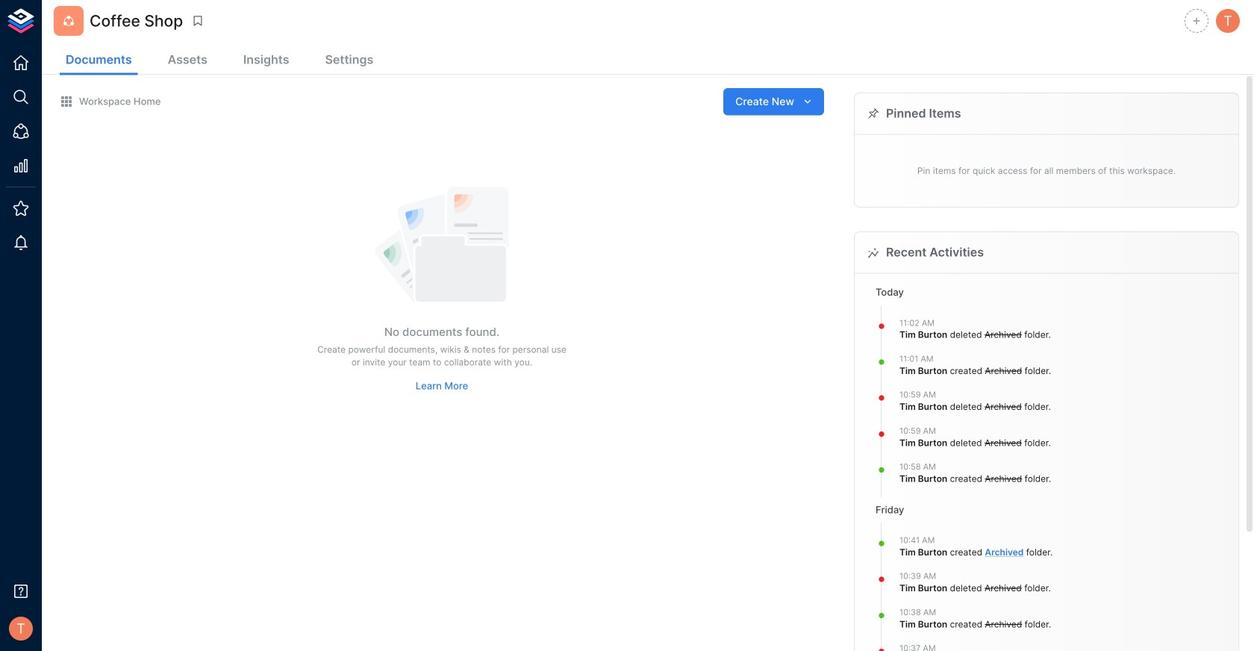 Task type: locate. For each thing, give the bounding box(es) containing it.
bookmark image
[[191, 14, 205, 28]]



Task type: vqa. For each thing, say whether or not it's contained in the screenshot.
first help Image from the top of the page
no



